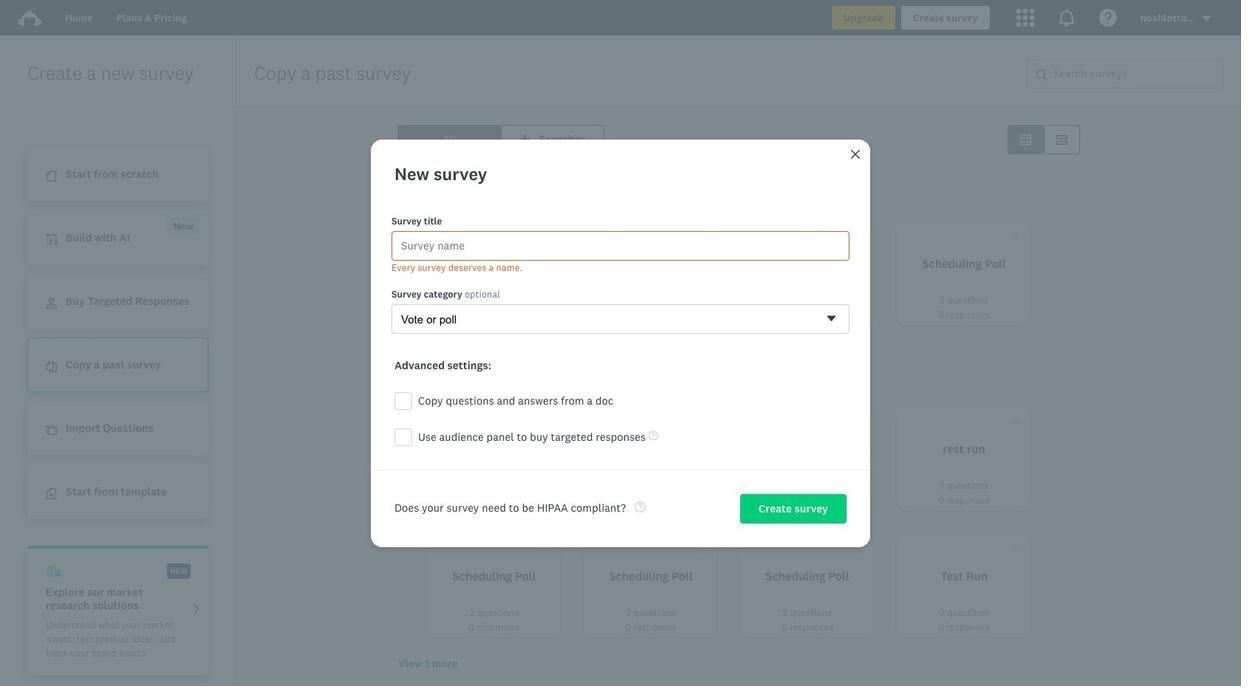 Task type: vqa. For each thing, say whether or not it's contained in the screenshot.
dialog
yes



Task type: describe. For each thing, give the bounding box(es) containing it.
help image
[[649, 431, 659, 441]]

close image
[[851, 150, 860, 159]]

close image
[[850, 148, 862, 160]]

search image
[[1037, 69, 1048, 80]]

Survey name field
[[392, 231, 850, 261]]

grid image
[[1020, 134, 1032, 145]]

chevronright image
[[191, 604, 202, 615]]

Search surveys field
[[1048, 60, 1223, 88]]

textboxmultiple image
[[1057, 134, 1068, 145]]



Task type: locate. For each thing, give the bounding box(es) containing it.
starfilled image
[[519, 134, 531, 145], [540, 231, 551, 242], [697, 231, 708, 242], [853, 231, 865, 242], [1010, 231, 1021, 242], [1010, 416, 1021, 427], [540, 543, 551, 554]]

brand logo image
[[18, 6, 41, 30], [18, 9, 41, 27]]

document image
[[46, 171, 57, 182]]

2 brand logo image from the top
[[18, 9, 41, 27]]

documentplus image
[[46, 489, 57, 500]]

dropdown arrow icon image
[[1202, 13, 1212, 24], [1203, 16, 1211, 21]]

products icon image
[[1017, 9, 1034, 27], [1017, 9, 1034, 27]]

1 brand logo image from the top
[[18, 6, 41, 30]]

help icon image
[[1099, 9, 1117, 27]]

clone image
[[46, 425, 57, 436]]

help image
[[635, 502, 646, 513]]

user image
[[46, 298, 57, 309]]

notification center icon image
[[1058, 9, 1076, 27]]

starfilled image
[[853, 416, 865, 427], [697, 543, 708, 554], [853, 543, 865, 554], [1010, 543, 1021, 554]]

documentclone image
[[46, 362, 57, 373]]

dialog
[[371, 139, 870, 547]]



